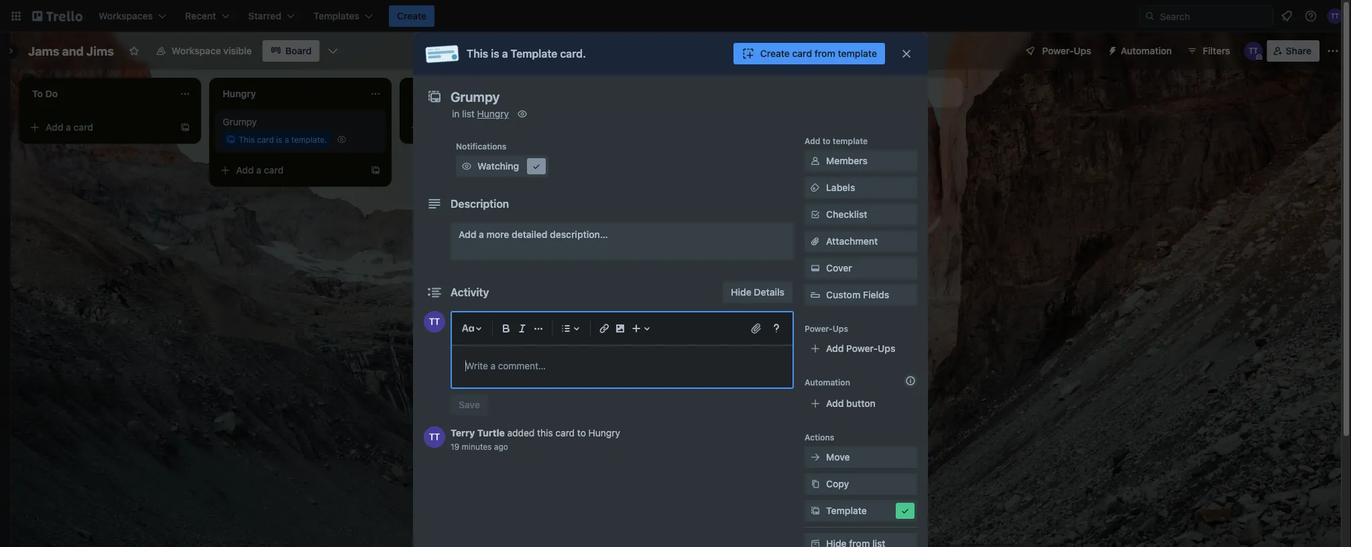 Task type: locate. For each thing, give the bounding box(es) containing it.
hungry right this
[[589, 428, 620, 439]]

1 horizontal spatial to
[[823, 136, 831, 146]]

template up "members"
[[833, 136, 868, 146]]

labels link
[[805, 177, 918, 199]]

2 horizontal spatial add a card
[[427, 122, 474, 133]]

fields
[[863, 289, 890, 300]]

1 vertical spatial power-
[[805, 324, 833, 333]]

terry turtle (terryturtle) image
[[1327, 8, 1344, 24], [424, 311, 445, 333], [424, 427, 445, 448]]

1 vertical spatial power-ups
[[805, 324, 849, 333]]

list
[[862, 87, 875, 98], [462, 108, 475, 119]]

0 vertical spatial template
[[511, 47, 558, 60]]

1 horizontal spatial hungry
[[589, 428, 620, 439]]

add a card button for create from template… image
[[24, 117, 174, 138]]

0 horizontal spatial automation
[[805, 378, 851, 387]]

1 horizontal spatial add a card button
[[215, 160, 365, 181]]

star or unstar board image
[[129, 46, 139, 56]]

template button
[[805, 500, 918, 522]]

Board name text field
[[21, 40, 121, 62]]

add a card
[[46, 122, 93, 133], [427, 122, 474, 133], [236, 165, 284, 176]]

create for create card from template
[[761, 48, 790, 59]]

terry
[[451, 428, 475, 439]]

cover
[[826, 263, 852, 274]]

bold ⌘b image
[[498, 321, 514, 337]]

add a more detailed description… link
[[451, 223, 794, 260]]

link image
[[596, 321, 612, 337]]

0 horizontal spatial to
[[577, 428, 586, 439]]

is up hungry link
[[491, 47, 500, 60]]

0 vertical spatial power-ups
[[1043, 45, 1092, 56]]

sm image for cover
[[809, 262, 822, 275]]

watching button
[[456, 156, 549, 177]]

added
[[507, 428, 535, 439]]

template
[[511, 47, 558, 60], [826, 505, 867, 516]]

to up "members"
[[823, 136, 831, 146]]

ups left the 'automation' button
[[1074, 45, 1092, 56]]

sm image
[[1102, 40, 1121, 59], [809, 154, 822, 168], [809, 262, 822, 275], [809, 478, 822, 491], [809, 537, 822, 547]]

1 horizontal spatial this
[[467, 47, 488, 60]]

automation up add button
[[805, 378, 851, 387]]

1 vertical spatial template
[[826, 505, 867, 516]]

actions
[[805, 433, 835, 442]]

card
[[793, 48, 812, 59], [73, 122, 93, 133], [454, 122, 474, 133], [257, 135, 274, 144], [264, 165, 284, 176], [556, 428, 575, 439]]

hungry inside terry turtle added this card to hungry 19 minutes ago
[[589, 428, 620, 439]]

sm image left copy
[[809, 478, 822, 491]]

template inside button
[[838, 48, 877, 59]]

terry turtle (terryturtle) image left 19
[[424, 427, 445, 448]]

power- inside button
[[1043, 45, 1074, 56]]

primary element
[[0, 0, 1352, 32]]

0 vertical spatial automation
[[1121, 45, 1172, 56]]

0 vertical spatial list
[[862, 87, 875, 98]]

card inside terry turtle added this card to hungry 19 minutes ago
[[556, 428, 575, 439]]

add button
[[826, 398, 876, 409]]

hungry
[[477, 108, 509, 119], [589, 428, 620, 439]]

attachment
[[826, 236, 878, 247]]

in
[[452, 108, 460, 119]]

template
[[838, 48, 877, 59], [833, 136, 868, 146]]

attachment button
[[805, 231, 918, 252]]

share
[[1286, 45, 1312, 56]]

labels
[[826, 182, 855, 193]]

list inside button
[[862, 87, 875, 98]]

description
[[451, 198, 509, 210]]

0 horizontal spatial template
[[511, 47, 558, 60]]

0 horizontal spatial this
[[239, 135, 255, 144]]

automation down search "image"
[[1121, 45, 1172, 56]]

sm image inside members "link"
[[809, 154, 822, 168]]

sm image inside cover link
[[809, 262, 822, 275]]

1 vertical spatial create
[[761, 48, 790, 59]]

create from template… image
[[180, 122, 190, 133]]

add
[[805, 87, 823, 98], [46, 122, 63, 133], [427, 122, 444, 133], [805, 136, 821, 146], [236, 165, 254, 176], [459, 229, 477, 240], [826, 343, 844, 354], [826, 398, 844, 409]]

sm image for copy
[[809, 478, 822, 491]]

create
[[397, 10, 427, 21], [761, 48, 790, 59]]

ups down fields
[[878, 343, 896, 354]]

template inside button
[[826, 505, 867, 516]]

to right this
[[577, 428, 586, 439]]

add inside 'link'
[[826, 343, 844, 354]]

template left card.
[[511, 47, 558, 60]]

activity
[[451, 286, 489, 299]]

save button
[[451, 394, 488, 416]]

this down grumpy on the top of page
[[239, 135, 255, 144]]

board link
[[263, 40, 320, 62]]

1 vertical spatial terry turtle (terryturtle) image
[[424, 311, 445, 333]]

a
[[502, 47, 508, 60], [66, 122, 71, 133], [447, 122, 452, 133], [285, 135, 289, 144], [256, 165, 262, 176], [479, 229, 484, 240]]

list right the another
[[862, 87, 875, 98]]

1 vertical spatial to
[[577, 428, 586, 439]]

add a card for add a card button related to create from template… image
[[46, 122, 93, 133]]

1 vertical spatial hungry
[[589, 428, 620, 439]]

19 minutes ago link
[[451, 442, 508, 451]]

sm image
[[516, 107, 529, 121], [460, 160, 474, 173], [530, 160, 543, 173], [809, 181, 822, 195], [809, 208, 822, 221], [809, 451, 822, 464], [809, 504, 822, 518], [899, 504, 912, 518]]

template down copy
[[826, 505, 867, 516]]

hide
[[731, 287, 752, 298]]

cover link
[[805, 258, 918, 279]]

this
[[467, 47, 488, 60], [239, 135, 255, 144]]

terry turtle (terryturtle) image left 'text styles' icon
[[424, 311, 445, 333]]

ups
[[1074, 45, 1092, 56], [833, 324, 849, 333], [878, 343, 896, 354]]

turtle
[[477, 428, 505, 439]]

0 vertical spatial terry turtle (terryturtle) image
[[1327, 8, 1344, 24]]

0 vertical spatial template
[[838, 48, 877, 59]]

terry turtle (terryturtle) image right open information menu "image"
[[1327, 8, 1344, 24]]

ups inside button
[[1074, 45, 1092, 56]]

1 horizontal spatial list
[[862, 87, 875, 98]]

notifications
[[456, 142, 507, 151]]

to inside terry turtle added this card to hungry 19 minutes ago
[[577, 428, 586, 439]]

details
[[754, 287, 785, 298]]

0 horizontal spatial add a card
[[46, 122, 93, 133]]

0 vertical spatial ups
[[1074, 45, 1092, 56]]

power-
[[1043, 45, 1074, 56], [805, 324, 833, 333], [847, 343, 878, 354]]

1 horizontal spatial add a card
[[236, 165, 284, 176]]

1 horizontal spatial ups
[[878, 343, 896, 354]]

add a card button
[[24, 117, 174, 138], [405, 117, 555, 138], [215, 160, 365, 181]]

1 horizontal spatial create
[[761, 48, 790, 59]]

is down "grumpy" link
[[276, 135, 282, 144]]

automation button
[[1102, 40, 1180, 62]]

sm image inside copy link
[[809, 478, 822, 491]]

0 horizontal spatial add a card button
[[24, 117, 174, 138]]

hungry link
[[477, 108, 509, 119]]

1 vertical spatial template
[[833, 136, 868, 146]]

1 horizontal spatial power-ups
[[1043, 45, 1092, 56]]

0 vertical spatial this
[[467, 47, 488, 60]]

Search field
[[1156, 6, 1273, 26]]

2 vertical spatial ups
[[878, 343, 896, 354]]

0 horizontal spatial power-ups
[[805, 324, 849, 333]]

move link
[[805, 447, 918, 468]]

add a card for the rightmost add a card button
[[427, 122, 474, 133]]

add button button
[[805, 393, 918, 415]]

jams
[[28, 44, 59, 58]]

0 horizontal spatial is
[[276, 135, 282, 144]]

sm image down template button
[[809, 537, 822, 547]]

add a card button for create from template… icon
[[215, 160, 365, 181]]

0 horizontal spatial power-
[[805, 324, 833, 333]]

0 vertical spatial power-
[[1043, 45, 1074, 56]]

hide details link
[[723, 282, 793, 303]]

hungry up notifications
[[477, 108, 509, 119]]

sm image down add to template
[[809, 154, 822, 168]]

add a card for create from template… icon's add a card button
[[236, 165, 284, 176]]

add another list button
[[781, 78, 963, 107]]

jims
[[86, 44, 114, 58]]

create inside primary element
[[397, 10, 427, 21]]

open help dialog image
[[769, 321, 785, 337]]

checklist link
[[805, 204, 918, 225]]

0 vertical spatial hungry
[[477, 108, 509, 119]]

workspace visible
[[172, 45, 252, 56]]

sm image for automation
[[1102, 40, 1121, 59]]

automation
[[1121, 45, 1172, 56], [805, 378, 851, 387]]

attach and insert link image
[[750, 322, 763, 335]]

0 horizontal spatial create
[[397, 10, 427, 21]]

1 vertical spatial this
[[239, 135, 255, 144]]

lists image
[[558, 321, 574, 337]]

None text field
[[444, 85, 887, 109]]

hide details
[[731, 287, 785, 298]]

list right in
[[462, 108, 475, 119]]

1 vertical spatial ups
[[833, 324, 849, 333]]

sm image right power-ups button
[[1102, 40, 1121, 59]]

0 vertical spatial create
[[397, 10, 427, 21]]

2 horizontal spatial ups
[[1074, 45, 1092, 56]]

0 vertical spatial to
[[823, 136, 831, 146]]

jams and jims
[[28, 44, 114, 58]]

custom fields button
[[805, 288, 918, 302]]

1 horizontal spatial automation
[[1121, 45, 1172, 56]]

card.
[[560, 47, 586, 60]]

1 vertical spatial automation
[[805, 378, 851, 387]]

ups up add power-ups
[[833, 324, 849, 333]]

checklist
[[826, 209, 868, 220]]

19
[[451, 442, 460, 451]]

2 vertical spatial power-
[[847, 343, 878, 354]]

another
[[825, 87, 859, 98]]

copy
[[826, 479, 849, 490]]

more
[[487, 229, 509, 240]]

1 vertical spatial list
[[462, 108, 475, 119]]

image image
[[612, 321, 628, 337]]

is
[[491, 47, 500, 60], [276, 135, 282, 144]]

1 horizontal spatial template
[[826, 505, 867, 516]]

1 horizontal spatial is
[[491, 47, 500, 60]]

0 notifications image
[[1279, 8, 1295, 24]]

sm image inside the 'automation' button
[[1102, 40, 1121, 59]]

create card from template
[[761, 48, 877, 59]]

visible
[[223, 45, 252, 56]]

1 horizontal spatial power-
[[847, 343, 878, 354]]

2 horizontal spatial power-
[[1043, 45, 1074, 56]]

power-ups
[[1043, 45, 1092, 56], [805, 324, 849, 333]]

sm image left the cover
[[809, 262, 822, 275]]

to
[[823, 136, 831, 146], [577, 428, 586, 439]]

this up the in list hungry
[[467, 47, 488, 60]]

move
[[826, 452, 850, 463]]

template right from
[[838, 48, 877, 59]]

add power-ups link
[[805, 338, 918, 360]]

create from template… image
[[370, 165, 381, 176]]



Task type: vqa. For each thing, say whether or not it's contained in the screenshot.
the Search field at top right
yes



Task type: describe. For each thing, give the bounding box(es) containing it.
this
[[537, 428, 553, 439]]

description…
[[550, 229, 608, 240]]

text styles image
[[460, 321, 476, 337]]

custom
[[826, 289, 861, 300]]

in list hungry
[[452, 108, 509, 119]]

create card from template button
[[734, 43, 885, 64]]

filters
[[1203, 45, 1231, 56]]

grumpy
[[223, 116, 257, 127]]

search image
[[1145, 11, 1156, 21]]

more formatting image
[[531, 321, 547, 337]]

Main content area, start typing to enter text. text field
[[466, 358, 779, 374]]

watching
[[478, 161, 519, 172]]

workspace
[[172, 45, 221, 56]]

members
[[826, 155, 868, 166]]

automation inside button
[[1121, 45, 1172, 56]]

power-ups button
[[1016, 40, 1100, 62]]

detailed
[[512, 229, 548, 240]]

workspace visible button
[[147, 40, 260, 62]]

button
[[847, 398, 876, 409]]

add another list
[[805, 87, 875, 98]]

create for create
[[397, 10, 427, 21]]

power- inside 'link'
[[847, 343, 878, 354]]

from
[[815, 48, 836, 59]]

customize views image
[[326, 44, 340, 58]]

share button
[[1268, 40, 1320, 62]]

filters button
[[1183, 40, 1235, 62]]

show menu image
[[1327, 44, 1340, 58]]

custom fields
[[826, 289, 890, 300]]

and
[[62, 44, 84, 58]]

terry turtle (terryturtle) image
[[1245, 42, 1263, 60]]

sm image inside the labels 'link'
[[809, 181, 822, 195]]

members link
[[805, 150, 918, 172]]

power-ups inside button
[[1043, 45, 1092, 56]]

ups inside 'link'
[[878, 343, 896, 354]]

sm image inside checklist link
[[809, 208, 822, 221]]

this for this card is a template.
[[239, 135, 255, 144]]

create button
[[389, 5, 435, 27]]

template.
[[291, 135, 327, 144]]

0 vertical spatial is
[[491, 47, 500, 60]]

sm image for members
[[809, 154, 822, 168]]

2 horizontal spatial add a card button
[[405, 117, 555, 138]]

save
[[459, 399, 480, 410]]

italic ⌘i image
[[514, 321, 531, 337]]

terry turtle added this card to hungry 19 minutes ago
[[451, 428, 620, 451]]

2 vertical spatial terry turtle (terryturtle) image
[[424, 427, 445, 448]]

ago
[[494, 442, 508, 451]]

copy link
[[805, 474, 918, 495]]

this is a template card.
[[467, 47, 586, 60]]

add to template
[[805, 136, 868, 146]]

editor toolbar toolbar
[[457, 318, 787, 339]]

0 horizontal spatial ups
[[833, 324, 849, 333]]

1 vertical spatial is
[[276, 135, 282, 144]]

grumpy link
[[223, 115, 378, 129]]

0 horizontal spatial hungry
[[477, 108, 509, 119]]

this for this is a template card.
[[467, 47, 488, 60]]

board
[[285, 45, 312, 56]]

add power-ups
[[826, 343, 896, 354]]

minutes
[[462, 442, 492, 451]]

this card is a template.
[[239, 135, 327, 144]]

0 horizontal spatial list
[[462, 108, 475, 119]]

open information menu image
[[1305, 9, 1318, 23]]

sm image inside move link
[[809, 451, 822, 464]]

switch to… image
[[9, 9, 23, 23]]

add a more detailed description…
[[459, 229, 608, 240]]



